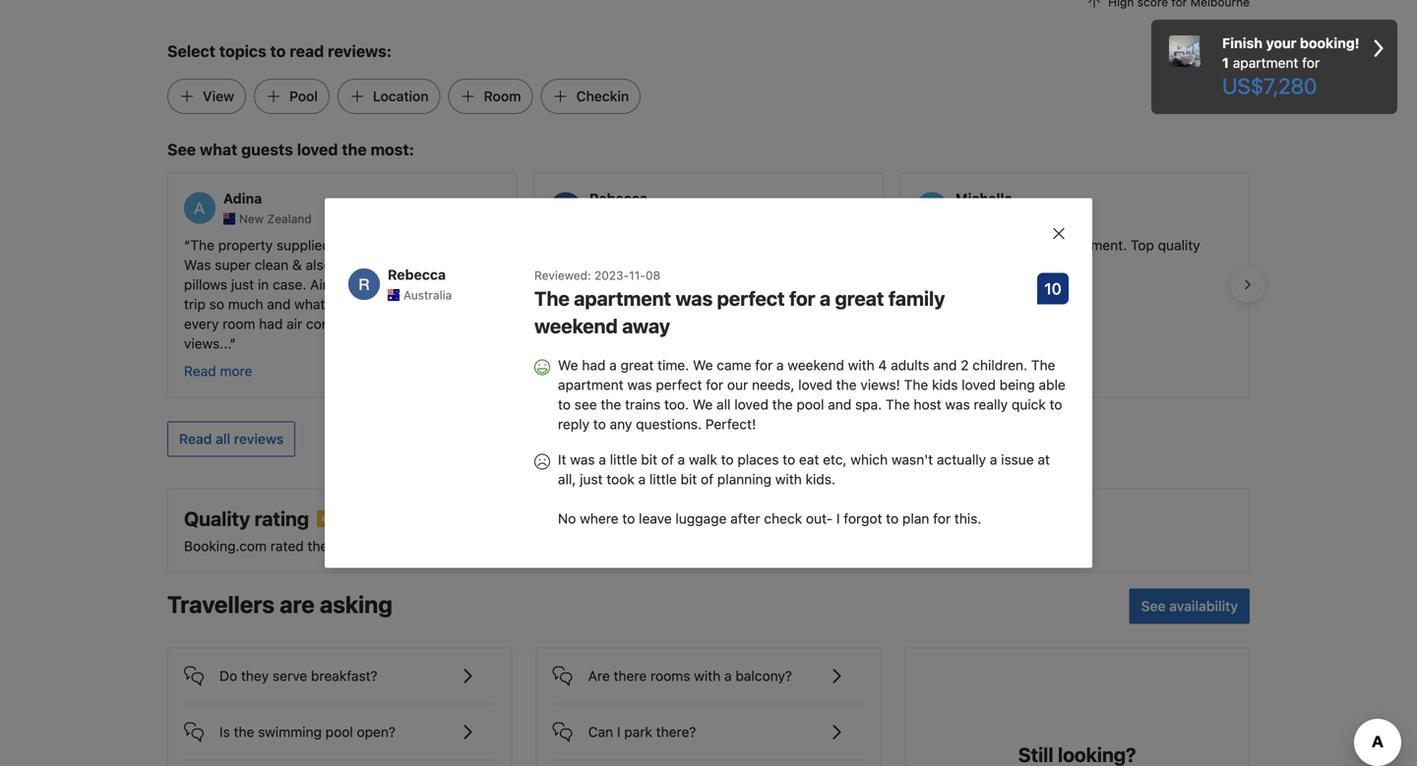 Task type: vqa. For each thing, say whether or not it's contained in the screenshot.
2nd grid from the right
no



Task type: describe. For each thing, give the bounding box(es) containing it.
i inside can i park there? button
[[617, 724, 621, 740]]

and down forgot
[[873, 538, 897, 554]]

checkin
[[576, 88, 629, 105]]

location inside everything. beautiful apartment. top quality appliances. great location
[[1031, 257, 1082, 273]]

to up at
[[1050, 397, 1063, 413]]

basic
[[359, 237, 392, 253]]

balcony?
[[736, 668, 792, 684]]

it
[[558, 452, 567, 468]]

weekend for we had a great time. we came for a weekend with 4 adults and 2 children. the apartment was perfect for our needs, loved the views! the kids loved being able to see the trains too. we all loved the pool and spa. the host was really quick to reply...
[[786, 237, 843, 253]]

came for reply...
[[715, 237, 750, 253]]

to left eat
[[783, 452, 796, 468]]

adults for we had a great time. we came for a weekend with 4 adults and 2 children. the apartment was perfect for our needs, loved the views! the kids loved being able to see the trains too. we all loved the pool and spa. the host was really quick to reply...
[[593, 257, 632, 273]]

booking!
[[1300, 35, 1360, 51]]

blankets/
[[429, 257, 487, 273]]

every
[[184, 316, 219, 332]]

1 vertical spatial bit
[[681, 472, 697, 488]]

rooms
[[651, 668, 691, 684]]

quick for we had a great time. we came for a weekend with 4 adults and 2 children. the apartment was perfect for our needs, loved the views! the kids loved being able to see the trains too. we all loved the pool and spa. the host was really quick to reply...
[[827, 316, 862, 332]]

after
[[731, 511, 760, 527]]

property inside " the property supplied the basic needs for us. was super clean & also supplied more blankets/ pillows just in case. air con helped us through our trip so much and what made it better was that every room had air con. and also, such beautiful views...
[[218, 237, 273, 253]]

it was a little bit of a walk to places to eat etc, which wasn't actually a issue at all, just took a little bit of planning with kids. no where to leave luggage after check out- i forgot to plan for this.
[[558, 452, 1050, 527]]

1
[[1223, 55, 1229, 71]]

at
[[1038, 452, 1050, 468]]

1 horizontal spatial read more button
[[550, 362, 619, 381]]

weekend inside reviewed: 2023-11-08 the apartment was perfect for a great family weekend away
[[535, 315, 618, 338]]

great inside reviewed: 2023-11-08 the apartment was perfect for a great family weekend away
[[835, 287, 884, 310]]

1 vertical spatial little
[[650, 472, 677, 488]]

able for we had a great time. we came for a weekend with 4 adults and 2 children. the apartment was perfect for our needs, loved the views! the kids loved being able to see the trains too. we all loved the pool and spa. the host was really quick to reply...
[[627, 296, 654, 312]]

adults for we had a great time. we came for a weekend with 4 adults and 2 children. the apartment was perfect for our needs, loved the views! the kids loved being able to see the trains too. we all loved the pool and spa. the host was really quick to reply to any questions. perfect!
[[891, 357, 930, 374]]

1 vertical spatial supplied
[[335, 257, 389, 273]]

australia
[[404, 288, 452, 302]]

read down views...
[[184, 363, 216, 379]]

views...
[[184, 335, 230, 352]]

wasn't
[[892, 452, 933, 468]]

a up 2023-
[[608, 237, 615, 253]]

read more for adina
[[184, 363, 252, 379]]

room
[[223, 316, 255, 332]]

apartment inside reviewed: 2023-11-08 the apartment was perfect for a great family weekend away
[[574, 287, 671, 310]]

issue
[[1001, 452, 1034, 468]]

read inside button
[[179, 431, 212, 447]]

us.
[[460, 237, 479, 253]]

see for reply
[[575, 397, 597, 413]]

do they serve breakfast?
[[220, 668, 378, 684]]

of down 'walk' on the bottom
[[701, 472, 714, 488]]

more down appliances.
[[952, 284, 985, 300]]

a up any
[[610, 357, 617, 374]]

michelle
[[956, 190, 1013, 207]]

travellers are asking
[[167, 591, 393, 618]]

reply
[[558, 416, 590, 433]]

no
[[558, 511, 576, 527]]

any
[[610, 416, 632, 433]]

a down reviewed: 2023-11-08 the apartment was perfect for a great family weekend away
[[777, 357, 784, 374]]

for down reviewed: 2023-11-08 the apartment was perfect for a great family weekend away
[[755, 357, 773, 374]]

a left 'walk' on the bottom
[[678, 452, 685, 468]]

out
[[510, 538, 531, 554]]

kids for we had a great time. we came for a weekend with 4 adults and 2 children. the apartment was perfect for our needs, loved the views! the kids loved being able to see the trains too. we all loved the pool and spa. the host was really quick to reply...
[[826, 276, 852, 293]]

can
[[588, 724, 613, 740]]

to right 'walk' on the bottom
[[721, 452, 734, 468]]

luggage
[[676, 511, 727, 527]]

2 for we had a great time. we came for a weekend with 4 adults and 2 children. the apartment was perfect for our needs, loved the views! the kids loved being able to see the trains too. we all loved the pool and spa. the host was really quick to reply...
[[663, 257, 671, 273]]

kids for we had a great time. we came for a weekend with 4 adults and 2 children. the apartment was perfect for our needs, loved the views! the kids loved being able to see the trains too. we all loved the pool and spa. the host was really quick to reply to any questions. perfect!
[[932, 377, 958, 393]]

with inside it was a little bit of a walk to places to eat etc, which wasn't actually a issue at all, just took a little bit of planning with kids. no where to leave luggage after check out- i forgot to plan for this.
[[775, 472, 802, 488]]

time. for reply
[[658, 357, 689, 374]]

finish your booking! 1 apartment for us$7,280
[[1223, 35, 1360, 98]]

trip
[[184, 296, 206, 312]]

see availability button
[[1130, 589, 1250, 624]]

booking.com rated the quality of this property as 3 out of 5 based on factors such as facilities, size, location and services provided.
[[184, 538, 1017, 554]]

room
[[484, 88, 521, 105]]

can i park there? button
[[553, 705, 865, 744]]

and down family
[[934, 357, 957, 374]]

still looking?
[[1019, 743, 1137, 767]]

walk
[[689, 452, 717, 468]]

5
[[551, 538, 560, 554]]

with inside 'button'
[[694, 668, 721, 684]]

questions.
[[636, 416, 702, 433]]

services
[[901, 538, 954, 554]]

to up away
[[658, 296, 671, 312]]

etc,
[[823, 452, 847, 468]]

and right 2023-
[[636, 257, 659, 273]]

con.
[[306, 316, 334, 332]]

a right it
[[599, 452, 606, 468]]

weekend for we had a great time. we came for a weekend with 4 adults and 2 children. the apartment was perfect for our needs, loved the views! the kids loved being able to see the trains too. we all loved the pool and spa. the host was really quick to reply to any questions. perfect!
[[788, 357, 844, 374]]

in
[[258, 276, 269, 293]]

all inside button
[[216, 431, 230, 447]]

that
[[451, 296, 476, 312]]

too. for we had a great time. we came for a weekend with 4 adults and 2 children. the apartment was perfect for our needs, loved the views! the kids loved being able to see the trains too. we all loved the pool and spa. the host was really quick to reply to any questions. perfect!
[[664, 397, 689, 413]]

to left any
[[593, 416, 606, 433]]

10
[[1045, 280, 1062, 298]]

eat
[[799, 452, 819, 468]]

read down reply...
[[550, 363, 582, 379]]

really for we had a great time. we came for a weekend with 4 adults and 2 children. the apartment was perfect for our needs, loved the views! the kids loved being able to see the trains too. we all loved the pool and spa. the host was really quick to reply...
[[790, 316, 824, 332]]

for inside finish your booking! 1 apartment for us$7,280
[[1303, 55, 1320, 71]]

is the swimming pool open?
[[220, 724, 396, 740]]

loved up reply...
[[550, 316, 584, 332]]

out-
[[806, 511, 833, 527]]

quality rating
[[184, 507, 309, 530]]

to left plan
[[886, 511, 899, 527]]

location
[[373, 88, 429, 105]]

quality
[[184, 507, 250, 530]]

con
[[331, 276, 355, 293]]

helped
[[359, 276, 402, 293]]

pool inside the is the swimming pool open? button
[[326, 724, 353, 740]]

quick for we had a great time. we came for a weekend with 4 adults and 2 children. the apartment was perfect for our needs, loved the views! the kids loved being able to see the trains too. we all loved the pool and spa. the host was really quick to reply to any questions. perfect!
[[1012, 397, 1046, 413]]

all,
[[558, 472, 576, 488]]

and
[[337, 316, 363, 332]]

host for we had a great time. we came for a weekend with 4 adults and 2 children. the apartment was perfect for our needs, loved the views! the kids loved being able to see the trains too. we all loved the pool and spa. the host was really quick to reply to any questions. perfect!
[[914, 397, 942, 413]]

size,
[[786, 538, 815, 554]]

they
[[241, 668, 269, 684]]

rated
[[271, 538, 304, 554]]

a left issue
[[990, 452, 998, 468]]

perfect for reply
[[656, 377, 702, 393]]

children. for we had a great time. we came for a weekend with 4 adults and 2 children. the apartment was perfect for our needs, loved the views! the kids loved being able to see the trains too. we all loved the pool and spa. the host was really quick to reply...
[[675, 257, 730, 273]]

also
[[306, 257, 332, 273]]

on
[[606, 538, 622, 554]]

see for see what guests loved the most:
[[167, 140, 196, 159]]

of left this
[[378, 538, 391, 554]]

finish
[[1223, 35, 1263, 51]]

rebecca inside the apartment was perfect for a great family weekend away dialog
[[388, 267, 446, 283]]

it
[[368, 296, 376, 312]]

swimming
[[258, 724, 322, 740]]

provided.
[[957, 538, 1017, 554]]

are
[[588, 668, 610, 684]]

new zealand image
[[223, 213, 235, 225]]

a up reviewed: 2023-11-08 the apartment was perfect for a great family weekend away
[[775, 237, 782, 253]]

for inside " the property supplied the basic needs for us. was super clean & also supplied more blankets/ pillows just in case. air con helped us through our trip so much and what made it better was that every room had air con. and also, such beautiful views...
[[439, 237, 456, 253]]

1 horizontal spatial read more
[[550, 363, 619, 379]]

took
[[607, 472, 635, 488]]

time. for reply...
[[656, 237, 688, 253]]

views! for we had a great time. we came for a weekend with 4 adults and 2 children. the apartment was perfect for our needs, loved the views! the kids loved being able to see the trains too. we all loved the pool and spa. the host was really quick to reply...
[[755, 276, 795, 293]]

are
[[280, 591, 315, 618]]

1 vertical spatial property
[[421, 538, 476, 554]]

more down reply...
[[586, 363, 619, 379]]

i inside it was a little bit of a walk to places to eat etc, which wasn't actually a issue at all, just took a little bit of planning with kids. no where to leave luggage after check out- i forgot to plan for this.
[[837, 511, 840, 527]]

breakfast?
[[311, 668, 378, 684]]

we had a great time. we came for a weekend with 4 adults and 2 children. the apartment was perfect for our needs, loved the views! the kids loved being able to see the trains too. we all loved the pool and spa. the host was really quick to reply...
[[550, 237, 862, 352]]

guests
[[241, 140, 293, 159]]

needs
[[396, 237, 435, 253]]

where
[[580, 511, 619, 527]]

the inside " the property supplied the basic needs for us. was super clean & also supplied more blankets/ pillows just in case. air con helped us through our trip so much and what made it better was that every room had air con. and also, such beautiful views...
[[334, 237, 355, 253]]

are there rooms with a balcony?
[[588, 668, 792, 684]]

for left 11-
[[600, 276, 618, 293]]

beautiful
[[434, 316, 490, 332]]

your
[[1266, 35, 1297, 51]]

which
[[851, 452, 888, 468]]

apartment inside we had a great time. we came for a weekend with 4 adults and 2 children. the apartment was perfect for our needs, loved the views! the kids loved being able to see the trains too. we all loved the pool and spa. the host was really quick to reply to any questions. perfect!
[[558, 377, 624, 393]]

to left leave at the bottom of page
[[622, 511, 635, 527]]



Task type: locate. For each thing, give the bounding box(es) containing it.
loved up actually
[[962, 377, 996, 393]]

all for we had a great time. we came for a weekend with 4 adults and 2 children. the apartment was perfect for our needs, loved the views! the kids loved being able to see the trains too. we all loved the pool and spa. the host was really quick to reply...
[[816, 296, 831, 312]]

too. for we had a great time. we came for a weekend with 4 adults and 2 children. the apartment was perfect for our needs, loved the views! the kids loved being able to see the trains too. we all loved the pool and spa. the host was really quick to reply...
[[764, 296, 789, 312]]

see inside we had a great time. we came for a weekend with 4 adults and 2 children. the apartment was perfect for our needs, loved the views! the kids loved being able to see the trains too. we all loved the pool and spa. the host was really quick to reply to any questions. perfect!
[[575, 397, 597, 413]]

check
[[764, 511, 802, 527]]

0 vertical spatial what
[[200, 140, 238, 159]]

views! for we had a great time. we came for a weekend with 4 adults and 2 children. the apartment was perfect for our needs, loved the views! the kids loved being able to see the trains too. we all loved the pool and spa. the host was really quick to reply to any questions. perfect!
[[861, 377, 901, 393]]

just inside " the property supplied the basic needs for us. was super clean & also supplied more blankets/ pillows just in case. air con helped us through our trip so much and what made it better was that every room had air con. and also, such beautiful views...
[[231, 276, 254, 293]]

0 vertical spatial all
[[816, 296, 831, 312]]

1 vertical spatial time.
[[658, 357, 689, 374]]

for up reviewed: 2023-11-08 the apartment was perfect for a great family weekend away
[[754, 237, 771, 253]]

1 as from the left
[[480, 538, 494, 554]]

with inside we had a great time. we came for a weekend with 4 adults and 2 children. the apartment was perfect for our needs, loved the views! the kids loved being able to see the trains too. we all loved the pool and spa. the host was really quick to reply to any questions. perfect!
[[848, 357, 875, 374]]

pool inside the we had a great time. we came for a weekend with 4 adults and 2 children. the apartment was perfect for our needs, loved the views! the kids loved being able to see the trains too. we all loved the pool and spa. the host was really quick to reply...
[[612, 316, 640, 332]]

factors
[[626, 538, 670, 554]]

such down better
[[400, 316, 430, 332]]

0 horizontal spatial quick
[[827, 316, 862, 332]]

quick up issue
[[1012, 397, 1046, 413]]

1 horizontal spatial just
[[580, 472, 603, 488]]

for
[[1303, 55, 1320, 71], [439, 237, 456, 253], [754, 237, 771, 253], [600, 276, 618, 293], [789, 287, 816, 310], [755, 357, 773, 374], [706, 377, 724, 393], [933, 511, 951, 527]]

spa. up which
[[855, 397, 882, 413]]

0 horizontal spatial kids
[[826, 276, 852, 293]]

to
[[270, 42, 286, 61], [658, 296, 671, 312], [550, 335, 563, 352], [558, 397, 571, 413], [1050, 397, 1063, 413], [593, 416, 606, 433], [721, 452, 734, 468], [783, 452, 796, 468], [622, 511, 635, 527], [886, 511, 899, 527]]

and inside " the property supplied the basic needs for us. was super clean & also supplied more blankets/ pillows just in case. air con helped us through our trip so much and what made it better was that every room had air con. and also, such beautiful views...
[[267, 296, 291, 312]]

this is a carousel with rotating slides. it displays featured reviews of the property. use next and previous buttons to navigate. region
[[152, 164, 1266, 406]]

trains for reply
[[625, 397, 661, 413]]

1 horizontal spatial see
[[1141, 598, 1166, 614]]

came
[[715, 237, 750, 253], [717, 357, 752, 374]]

needs, inside the we had a great time. we came for a weekend with 4 adults and 2 children. the apartment was perfect for our needs, loved the views! the kids loved being able to see the trains too. we all loved the pool and spa. the host was really quick to reply...
[[646, 276, 689, 293]]

0 vertical spatial such
[[400, 316, 430, 332]]

spa. for we had a great time. we came for a weekend with 4 adults and 2 children. the apartment was perfect for our needs, loved the views! the kids loved being able to see the trains too. we all loved the pool and spa. the host was really quick to reply...
[[671, 316, 698, 332]]

2 horizontal spatial pool
[[797, 397, 824, 413]]

us
[[406, 276, 421, 293]]

and
[[636, 257, 659, 273], [267, 296, 291, 312], [644, 316, 667, 332], [934, 357, 957, 374], [828, 397, 852, 413], [873, 538, 897, 554]]

had up 2023-
[[580, 237, 604, 253]]

kids up actually
[[932, 377, 958, 393]]

0 vertical spatial i
[[837, 511, 840, 527]]

see inside button
[[1141, 598, 1166, 614]]

such inside " the property supplied the basic needs for us. was super clean & also supplied more blankets/ pillows just in case. air con helped us through our trip so much and what made it better was that every room had air con. and also, such beautiful views...
[[400, 316, 430, 332]]

1 vertical spatial such
[[674, 538, 704, 554]]

2 as from the left
[[708, 538, 723, 554]]

read down appliances.
[[916, 284, 949, 300]]

of down questions.
[[661, 452, 674, 468]]

1 vertical spatial great
[[835, 287, 884, 310]]

time. down away
[[658, 357, 689, 374]]

i right out-
[[837, 511, 840, 527]]

for down booking!
[[1303, 55, 1320, 71]]

apartment.
[[1058, 237, 1127, 253]]

planning
[[717, 472, 772, 488]]

our inside " the property supplied the basic needs for us. was super clean & also supplied more blankets/ pillows just in case. air con helped us through our trip so much and what made it better was that every room had air con. and also, such beautiful views...
[[478, 276, 499, 293]]

our for we had a great time. we came for a weekend with 4 adults and 2 children. the apartment was perfect for our needs, loved the views! the kids loved being able to see the trains too. we all loved the pool and spa. the host was really quick to reply...
[[622, 276, 643, 293]]

so
[[209, 296, 224, 312]]

for up perfect!
[[706, 377, 724, 393]]

really for we had a great time. we came for a weekend with 4 adults and 2 children. the apartment was perfect for our needs, loved the views! the kids loved being able to see the trains too. we all loved the pool and spa. the host was really quick to reply to any questions. perfect!
[[974, 397, 1008, 413]]

3
[[498, 538, 506, 554]]

new zealand
[[239, 212, 312, 226]]

and down 08
[[644, 316, 667, 332]]

little
[[610, 452, 637, 468], [650, 472, 677, 488]]

1 horizontal spatial 4
[[879, 357, 887, 374]]

trains for reply...
[[725, 296, 760, 312]]

0 vertical spatial children.
[[675, 257, 730, 273]]

1 vertical spatial see
[[575, 397, 597, 413]]

being for we had a great time. we came for a weekend with 4 adults and 2 children. the apartment was perfect for our needs, loved the views! the kids loved being able to see the trains too. we all loved the pool and spa. the host was really quick to reply to any questions. perfect!
[[1000, 377, 1035, 393]]

2 inside we had a great time. we came for a weekend with 4 adults and 2 children. the apartment was perfect for our needs, loved the views! the kids loved being able to see the trains too. we all loved the pool and spa. the host was really quick to reply to any questions. perfect!
[[961, 357, 969, 374]]

host
[[730, 316, 757, 332], [914, 397, 942, 413]]

quality left this
[[332, 538, 374, 554]]

0 horizontal spatial able
[[627, 296, 654, 312]]

1 vertical spatial adults
[[891, 357, 930, 374]]

perfect inside we had a great time. we came for a weekend with 4 adults and 2 children. the apartment was perfect for our needs, loved the views! the kids loved being able to see the trains too. we all loved the pool and spa. the host was really quick to reply to any questions. perfect!
[[656, 377, 702, 393]]

adults inside the we had a great time. we came for a weekend with 4 adults and 2 children. the apartment was perfect for our needs, loved the views! the kids loved being able to see the trains too. we all loved the pool and spa. the host was really quick to reply...
[[593, 257, 632, 273]]

0 vertical spatial host
[[730, 316, 757, 332]]

1 horizontal spatial kids
[[932, 377, 958, 393]]

1 horizontal spatial see
[[674, 296, 697, 312]]

adults left 08
[[593, 257, 632, 273]]

supplied up &
[[277, 237, 331, 253]]

with inside the we had a great time. we came for a weekend with 4 adults and 2 children. the apartment was perfect for our needs, loved the views! the kids loved being able to see the trains too. we all loved the pool and spa. the host was really quick to reply...
[[550, 257, 577, 273]]

read more down appliances.
[[916, 284, 985, 300]]

appliances.
[[916, 257, 989, 273]]

0 vertical spatial rebecca
[[590, 190, 648, 207]]

quick inside the we had a great time. we came for a weekend with 4 adults and 2 children. the apartment was perfect for our needs, loved the views! the kids loved being able to see the trains too. we all loved the pool and spa. the host was really quick to reply...
[[827, 316, 862, 332]]

time. inside we had a great time. we came for a weekend with 4 adults and 2 children. the apartment was perfect for our needs, loved the views! the kids loved being able to see the trains too. we all loved the pool and spa. the host was really quick to reply to any questions. perfect!
[[658, 357, 689, 374]]

location down forgot
[[819, 538, 870, 554]]

are there rooms with a balcony? button
[[553, 649, 865, 688]]

see what guests loved the most:
[[167, 140, 414, 159]]

was inside it was a little bit of a walk to places to eat etc, which wasn't actually a issue at all, just took a little bit of planning with kids. no where to leave luggage after check out- i forgot to plan for this.
[[570, 452, 595, 468]]

"
[[230, 335, 236, 352]]

quality inside everything. beautiful apartment. top quality appliances. great location
[[1158, 237, 1201, 253]]

spa. inside we had a great time. we came for a weekend with 4 adults and 2 children. the apartment was perfect for our needs, loved the views! the kids loved being able to see the trains too. we all loved the pool and spa. the host was really quick to reply to any questions. perfect!
[[855, 397, 882, 413]]

1 vertical spatial came
[[717, 357, 752, 374]]

pool up eat
[[797, 397, 824, 413]]

kids left family
[[826, 276, 852, 293]]

property right this
[[421, 538, 476, 554]]

2 horizontal spatial read more button
[[916, 283, 985, 302]]

looking?
[[1058, 743, 1137, 767]]

1 horizontal spatial needs,
[[752, 377, 795, 393]]

needs, right 11-
[[646, 276, 689, 293]]

plan
[[903, 511, 930, 527]]

1 vertical spatial rebecca
[[388, 267, 446, 283]]

read more button for michelle
[[916, 283, 985, 302]]

host right away
[[730, 316, 757, 332]]

our inside the we had a great time. we came for a weekend with 4 adults and 2 children. the apartment was perfect for our needs, loved the views! the kids loved being able to see the trains too. we all loved the pool and spa. the host was really quick to reply...
[[622, 276, 643, 293]]

0 vertical spatial supplied
[[277, 237, 331, 253]]

too. inside the we had a great time. we came for a weekend with 4 adults and 2 children. the apartment was perfect for our needs, loved the views! the kids loved being able to see the trains too. we all loved the pool and spa. the host was really quick to reply...
[[764, 296, 789, 312]]

read left the reviews
[[179, 431, 212, 447]]

1 horizontal spatial being
[[1000, 377, 1035, 393]]

08
[[646, 269, 661, 283]]

see availability
[[1141, 598, 1238, 614]]

scored 10 element
[[1038, 273, 1069, 305]]

weekend
[[786, 237, 843, 253], [535, 315, 618, 338], [788, 357, 844, 374]]

weekend inside the we had a great time. we came for a weekend with 4 adults and 2 children. the apartment was perfect for our needs, loved the views! the kids loved being able to see the trains too. we all loved the pool and spa. the host was really quick to reply...
[[786, 237, 843, 253]]

2 vertical spatial all
[[216, 431, 230, 447]]

1 vertical spatial children.
[[973, 357, 1028, 374]]

had inside we had a great time. we came for a weekend with 4 adults and 2 children. the apartment was perfect for our needs, loved the views! the kids loved being able to see the trains too. we all loved the pool and spa. the host was really quick to reply to any questions. perfect!
[[582, 357, 606, 374]]

our inside we had a great time. we came for a weekend with 4 adults and 2 children. the apartment was perfect for our needs, loved the views! the kids loved being able to see the trains too. we all loved the pool and spa. the host was really quick to reply to any questions. perfect!
[[727, 377, 748, 393]]

loved right 08
[[693, 276, 727, 293]]

a inside are there rooms with a balcony? 'button'
[[725, 668, 732, 684]]

able
[[627, 296, 654, 312], [1039, 377, 1066, 393]]

came up reviewed: 2023-11-08 the apartment was perfect for a great family weekend away
[[715, 237, 750, 253]]

quick inside we had a great time. we came for a weekend with 4 adults and 2 children. the apartment was perfect for our needs, loved the views! the kids loved being able to see the trains too. we all loved the pool and spa. the host was really quick to reply to any questions. perfect!
[[1012, 397, 1046, 413]]

there
[[614, 668, 647, 684]]

needs, for reply
[[752, 377, 795, 393]]

1 horizontal spatial bit
[[681, 472, 697, 488]]

asking
[[320, 591, 393, 618]]

0 vertical spatial views!
[[755, 276, 795, 293]]

for right plan
[[933, 511, 951, 527]]

0 vertical spatial adults
[[593, 257, 632, 273]]

read more for michelle
[[916, 284, 985, 300]]

perfect inside reviewed: 2023-11-08 the apartment was perfect for a great family weekend away
[[717, 287, 785, 310]]

had for we had a great time. we came for a weekend with 4 adults and 2 children. the apartment was perfect for our needs, loved the views! the kids loved being able to see the trains too. we all loved the pool and spa. the host was really quick to reply...
[[580, 237, 604, 253]]

0 vertical spatial being
[[588, 296, 624, 312]]

too. inside we had a great time. we came for a weekend with 4 adults and 2 children. the apartment was perfect for our needs, loved the views! the kids loved being able to see the trains too. we all loved the pool and spa. the host was really quick to reply to any questions. perfect!
[[664, 397, 689, 413]]

perfect inside the we had a great time. we came for a weekend with 4 adults and 2 children. the apartment was perfect for our needs, loved the views! the kids loved being able to see the trains too. we all loved the pool and spa. the host was really quick to reply...
[[550, 276, 597, 293]]

all for we had a great time. we came for a weekend with 4 adults and 2 children. the apartment was perfect for our needs, loved the views! the kids loved being able to see the trains too. we all loved the pool and spa. the host was really quick to reply to any questions. perfect!
[[717, 397, 731, 413]]

spa. for we had a great time. we came for a weekend with 4 adults and 2 children. the apartment was perfect for our needs, loved the views! the kids loved being able to see the trains too. we all loved the pool and spa. the host was really quick to reply to any questions. perfect!
[[855, 397, 882, 413]]

needs, for reply...
[[646, 276, 689, 293]]

great left family
[[835, 287, 884, 310]]

0 horizontal spatial spa.
[[671, 316, 698, 332]]

too. up we had a great time. we came for a weekend with 4 adults and 2 children. the apartment was perfect for our needs, loved the views! the kids loved being able to see the trains too. we all loved the pool and spa. the host was really quick to reply to any questions. perfect!
[[764, 296, 789, 312]]

pool
[[612, 316, 640, 332], [797, 397, 824, 413], [326, 724, 353, 740]]

1 horizontal spatial children.
[[973, 357, 1028, 374]]

everything. beautiful apartment. top quality appliances. great location
[[916, 237, 1201, 273]]

property up super
[[218, 237, 273, 253]]

1 horizontal spatial such
[[674, 538, 704, 554]]

great inside the we had a great time. we came for a weekend with 4 adults and 2 children. the apartment was perfect for our needs, loved the views! the kids loved being able to see the trains too. we all loved the pool and spa. the host was really quick to reply...
[[619, 237, 652, 253]]

just inside it was a little bit of a walk to places to eat etc, which wasn't actually a issue at all, just took a little bit of planning with kids. no where to leave luggage after check out- i forgot to plan for this.
[[580, 472, 603, 488]]

1 horizontal spatial pool
[[612, 316, 640, 332]]

0 vertical spatial location
[[1031, 257, 1082, 273]]

and up etc,
[[828, 397, 852, 413]]

bit
[[641, 452, 658, 468], [681, 472, 697, 488]]

came for reply
[[717, 357, 752, 374]]

host up the wasn't
[[914, 397, 942, 413]]

there?
[[656, 724, 696, 740]]

children. for we had a great time. we came for a weekend with 4 adults and 2 children. the apartment was perfect for our needs, loved the views! the kids loved being able to see the trains too. we all loved the pool and spa. the host was really quick to reply to any questions. perfect!
[[973, 357, 1028, 374]]

pool for reply...
[[612, 316, 640, 332]]

of left 5
[[535, 538, 547, 554]]

kids inside the we had a great time. we came for a weekend with 4 adults and 2 children. the apartment was perfect for our needs, loved the views! the kids loved being able to see the trains too. we all loved the pool and spa. the host was really quick to reply...
[[826, 276, 852, 293]]

0 vertical spatial needs,
[[646, 276, 689, 293]]

1 vertical spatial pool
[[797, 397, 824, 413]]

0 vertical spatial able
[[627, 296, 654, 312]]

0 horizontal spatial what
[[200, 140, 238, 159]]

1 horizontal spatial 2
[[961, 357, 969, 374]]

a right took
[[638, 472, 646, 488]]

had inside " the property supplied the basic needs for us. was super clean & also supplied more blankets/ pillows just in case. air con helped us through our trip so much and what made it better was that every room had air con. and also, such beautiful views...
[[259, 316, 283, 332]]

great
[[992, 257, 1027, 273]]

0 vertical spatial time.
[[656, 237, 688, 253]]

read more down views...
[[184, 363, 252, 379]]

loved right guests
[[297, 140, 338, 159]]

1 horizontal spatial what
[[294, 296, 325, 312]]

weekend down reviewed:
[[535, 315, 618, 338]]

rebecca inside this is a carousel with rotating slides. it displays featured reviews of the property. use next and previous buttons to navigate. region
[[590, 190, 648, 207]]

1 vertical spatial quality
[[332, 538, 374, 554]]

bit down questions.
[[641, 452, 658, 468]]

children. inside the we had a great time. we came for a weekend with 4 adults and 2 children. the apartment was perfect for our needs, loved the views! the kids loved being able to see the trains too. we all loved the pool and spa. the host was really quick to reply...
[[675, 257, 730, 273]]

with up which
[[848, 357, 875, 374]]

being inside we had a great time. we came for a weekend with 4 adults and 2 children. the apartment was perfect for our needs, loved the views! the kids loved being able to see the trains too. we all loved the pool and spa. the host was really quick to reply to any questions. perfect!
[[1000, 377, 1035, 393]]

loved up eat
[[799, 377, 833, 393]]

1 vertical spatial had
[[259, 316, 283, 332]]

needs, inside we had a great time. we came for a weekend with 4 adults and 2 children. the apartment was perfect for our needs, loved the views! the kids loved being able to see the trains too. we all loved the pool and spa. the host was really quick to reply to any questions. perfect!
[[752, 377, 795, 393]]

host for we had a great time. we came for a weekend with 4 adults and 2 children. the apartment was perfect for our needs, loved the views! the kids loved being able to see the trains too. we all loved the pool and spa. the host was really quick to reply...
[[730, 316, 757, 332]]

0 vertical spatial property
[[218, 237, 273, 253]]

children. right 08
[[675, 257, 730, 273]]

1 horizontal spatial too.
[[764, 296, 789, 312]]

read more button for adina
[[184, 362, 252, 381]]

weekend up reviewed: 2023-11-08 the apartment was perfect for a great family weekend away
[[786, 237, 843, 253]]

a inside reviewed: 2023-11-08 the apartment was perfect for a great family weekend away
[[820, 287, 831, 310]]

children. up issue
[[973, 357, 1028, 374]]

we had a great time. we came for a weekend with 4 adults and 2 children. the apartment was perfect for our needs, loved the views! the kids loved being able to see the trains too. we all loved the pool and spa. the host was really quick to reply to any questions. perfect!
[[558, 357, 1066, 433]]

4 for we had a great time. we came for a weekend with 4 adults and 2 children. the apartment was perfect for our needs, loved the views! the kids loved being able to see the trains too. we all loved the pool and spa. the host was really quick to reply...
[[581, 257, 589, 273]]

1 horizontal spatial rebecca
[[590, 190, 648, 207]]

time. inside the we had a great time. we came for a weekend with 4 adults and 2 children. the apartment was perfect for our needs, loved the views! the kids loved being able to see the trains too. we all loved the pool and spa. the host was really quick to reply...
[[656, 237, 688, 253]]

of
[[661, 452, 674, 468], [701, 472, 714, 488], [378, 538, 391, 554], [535, 538, 547, 554]]

host inside the we had a great time. we came for a weekend with 4 adults and 2 children. the apartment was perfect for our needs, loved the views! the kids loved being able to see the trains too. we all loved the pool and spa. the host was really quick to reply...
[[730, 316, 757, 332]]

great up 11-
[[619, 237, 652, 253]]

more up us
[[393, 257, 426, 273]]

trains inside the we had a great time. we came for a weekend with 4 adults and 2 children. the apartment was perfect for our needs, loved the views! the kids loved being able to see the trains too. we all loved the pool and spa. the host was really quick to reply...
[[725, 296, 760, 312]]

great inside we had a great time. we came for a weekend with 4 adults and 2 children. the apartment was perfect for our needs, loved the views! the kids loved being able to see the trains too. we all loved the pool and spa. the host was really quick to reply to any questions. perfect!
[[621, 357, 654, 374]]

1 horizontal spatial spa.
[[855, 397, 882, 413]]

case.
[[273, 276, 306, 293]]

clean
[[255, 257, 289, 273]]

0 vertical spatial pool
[[612, 316, 640, 332]]

perfect for reply...
[[550, 276, 597, 293]]

1 horizontal spatial trains
[[725, 296, 760, 312]]

pool
[[289, 88, 318, 105]]

1 vertical spatial trains
[[625, 397, 661, 413]]

as
[[480, 538, 494, 554], [708, 538, 723, 554]]

1 horizontal spatial little
[[650, 472, 677, 488]]

serve
[[273, 668, 307, 684]]

" the property supplied the basic needs for us. was super clean & also supplied more blankets/ pillows just in case. air con helped us through our trip so much and what made it better was that every room had air con. and also, such beautiful views...
[[184, 237, 499, 352]]

0 horizontal spatial trains
[[625, 397, 661, 413]]

more inside " the property supplied the basic needs for us. was super clean & also supplied more blankets/ pillows just in case. air con helped us through our trip so much and what made it better was that every room had air con. and also, such beautiful views...
[[393, 257, 426, 273]]

pool left open?
[[326, 724, 353, 740]]

pool down 11-
[[612, 316, 640, 332]]

to left read
[[270, 42, 286, 61]]

had for we had a great time. we came for a weekend with 4 adults and 2 children. the apartment was perfect for our needs, loved the views! the kids loved being able to see the trains too. we all loved the pool and spa. the host was really quick to reply to any questions. perfect!
[[582, 357, 606, 374]]

better
[[380, 296, 418, 312]]

for left us.
[[439, 237, 456, 253]]

1 horizontal spatial location
[[1031, 257, 1082, 273]]

needs,
[[646, 276, 689, 293], [752, 377, 795, 393]]

1 vertical spatial location
[[819, 538, 870, 554]]

us$7,280
[[1223, 73, 1317, 98]]

able up at
[[1039, 377, 1066, 393]]

2 horizontal spatial read more
[[916, 284, 985, 300]]

select topics to read reviews:
[[167, 42, 392, 61]]

what down air
[[294, 296, 325, 312]]

kids
[[826, 276, 852, 293], [932, 377, 958, 393]]

really up we had a great time. we came for a weekend with 4 adults and 2 children. the apartment was perfect for our needs, loved the views! the kids loved being able to see the trains too. we all loved the pool and spa. the host was really quick to reply to any questions. perfect!
[[790, 316, 824, 332]]

2 vertical spatial pool
[[326, 724, 353, 740]]

0 horizontal spatial being
[[588, 296, 624, 312]]

zealand
[[267, 212, 312, 226]]

loved down reviewed:
[[550, 296, 584, 312]]

2 inside the we had a great time. we came for a weekend with 4 adults and 2 children. the apartment was perfect for our needs, loved the views! the kids loved being able to see the trains too. we all loved the pool and spa. the host was really quick to reply...
[[663, 257, 671, 273]]

for up we had a great time. we came for a weekend with 4 adults and 2 children. the apartment was perfect for our needs, loved the views! the kids loved being able to see the trains too. we all loved the pool and spa. the host was really quick to reply to any questions. perfect!
[[789, 287, 816, 310]]

the inside " the property supplied the basic needs for us. was super clean & also supplied more blankets/ pillows just in case. air con helped us through our trip so much and what made it better was that every room had air con. and also, such beautiful views...
[[190, 237, 215, 253]]

what left guests
[[200, 140, 238, 159]]

all left the reviews
[[216, 431, 230, 447]]

pool for reply
[[797, 397, 824, 413]]

1 horizontal spatial quick
[[1012, 397, 1046, 413]]

availability
[[1170, 598, 1238, 614]]

little up leave at the bottom of page
[[650, 472, 677, 488]]

0 vertical spatial see
[[167, 140, 196, 159]]

adults inside we had a great time. we came for a weekend with 4 adults and 2 children. the apartment was perfect for our needs, loved the views! the kids loved being able to see the trains too. we all loved the pool and spa. the host was really quick to reply to any questions. perfect!
[[891, 357, 930, 374]]

with left 2023-
[[550, 257, 577, 273]]

through
[[424, 276, 474, 293]]

really inside we had a great time. we came for a weekend with 4 adults and 2 children. the apartment was perfect for our needs, loved the views! the kids loved being able to see the trains too. we all loved the pool and spa. the host was really quick to reply to any questions. perfect!
[[974, 397, 1008, 413]]

facilities,
[[726, 538, 783, 554]]

2 vertical spatial had
[[582, 357, 606, 374]]

2 up actually
[[961, 357, 969, 374]]

location up scored 10 element
[[1031, 257, 1082, 273]]

more down "
[[220, 363, 252, 379]]

too.
[[764, 296, 789, 312], [664, 397, 689, 413]]

really inside the we had a great time. we came for a weekend with 4 adults and 2 children. the apartment was perfect for our needs, loved the views! the kids loved being able to see the trains too. we all loved the pool and spa. the host was really quick to reply...
[[790, 316, 824, 332]]

able inside the we had a great time. we came for a weekend with 4 adults and 2 children. the apartment was perfect for our needs, loved the views! the kids loved being able to see the trains too. we all loved the pool and spa. the host was really quick to reply...
[[627, 296, 654, 312]]

weekend inside we had a great time. we came for a weekend with 4 adults and 2 children. the apartment was perfect for our needs, loved the views! the kids loved being able to see the trains too. we all loved the pool and spa. the host was really quick to reply to any questions. perfect!
[[788, 357, 844, 374]]

our for we had a great time. we came for a weekend with 4 adults and 2 children. the apartment was perfect for our needs, loved the views! the kids loved being able to see the trains too. we all loved the pool and spa. the host was really quick to reply to any questions. perfect!
[[727, 377, 748, 393]]

great down away
[[621, 357, 654, 374]]

0 vertical spatial little
[[610, 452, 637, 468]]

1 horizontal spatial host
[[914, 397, 942, 413]]

1 vertical spatial too.
[[664, 397, 689, 413]]

able inside we had a great time. we came for a weekend with 4 adults and 2 children. the apartment was perfect for our needs, loved the views! the kids loved being able to see the trains too. we all loved the pool and spa. the host was really quick to reply to any questions. perfect!
[[1039, 377, 1066, 393]]

all inside the we had a great time. we came for a weekend with 4 adults and 2 children. the apartment was perfect for our needs, loved the views! the kids loved being able to see the trains too. we all loved the pool and spa. the host was really quick to reply...
[[816, 296, 831, 312]]

actually
[[937, 452, 986, 468]]

views! inside we had a great time. we came for a weekend with 4 adults and 2 children. the apartment was perfect for our needs, loved the views! the kids loved being able to see the trains too. we all loved the pool and spa. the host was really quick to reply to any questions. perfect!
[[861, 377, 901, 393]]

spa.
[[671, 316, 698, 332], [855, 397, 882, 413]]

time.
[[656, 237, 688, 253], [658, 357, 689, 374]]

being inside the we had a great time. we came for a weekend with 4 adults and 2 children. the apartment was perfect for our needs, loved the views! the kids loved being able to see the trains too. we all loved the pool and spa. the host was really quick to reply...
[[588, 296, 624, 312]]

see for see availability
[[1141, 598, 1166, 614]]

able up away
[[627, 296, 654, 312]]

views! inside the we had a great time. we came for a weekend with 4 adults and 2 children. the apartment was perfect for our needs, loved the views! the kids loved being able to see the trains too. we all loved the pool and spa. the host was really quick to reply...
[[755, 276, 795, 293]]

being down 2023-
[[588, 296, 624, 312]]

was inside " the property supplied the basic needs for us. was super clean & also supplied more blankets/ pillows just in case. air con helped us through our trip so much and what made it better was that every room had air con. and also, such beautiful views...
[[422, 296, 447, 312]]

kids inside we had a great time. we came for a weekend with 4 adults and 2 children. the apartment was perfect for our needs, loved the views! the kids loved being able to see the trains too. we all loved the pool and spa. the host was really quick to reply to any questions. perfect!
[[932, 377, 958, 393]]

0 horizontal spatial really
[[790, 316, 824, 332]]

to up reply
[[558, 397, 571, 413]]

0 horizontal spatial adults
[[593, 257, 632, 273]]

0 horizontal spatial as
[[480, 538, 494, 554]]

kids.
[[806, 472, 836, 488]]

adina
[[223, 190, 262, 207]]

reviewed:
[[535, 269, 591, 283]]

being for we had a great time. we came for a weekend with 4 adults and 2 children. the apartment was perfect for our needs, loved the views! the kids loved being able to see the trains too. we all loved the pool and spa. the host was really quick to reply...
[[588, 296, 624, 312]]

4 inside we had a great time. we came for a weekend with 4 adults and 2 children. the apartment was perfect for our needs, loved the views! the kids loved being able to see the trains too. we all loved the pool and spa. the host was really quick to reply to any questions. perfect!
[[879, 357, 887, 374]]

0 vertical spatial bit
[[641, 452, 658, 468]]

to left reply...
[[550, 335, 563, 352]]

0 horizontal spatial see
[[167, 140, 196, 159]]

1 vertical spatial 4
[[879, 357, 887, 374]]

all
[[816, 296, 831, 312], [717, 397, 731, 413], [216, 431, 230, 447]]

loved up perfect!
[[735, 397, 769, 413]]

1 vertical spatial views!
[[861, 377, 901, 393]]

can i park there?
[[588, 724, 696, 740]]

see inside the we had a great time. we came for a weekend with 4 adults and 2 children. the apartment was perfect for our needs, loved the views! the kids loved being able to see the trains too. we all loved the pool and spa. the host was really quick to reply...
[[674, 296, 697, 312]]

1 vertical spatial 2
[[961, 357, 969, 374]]

2 vertical spatial weekend
[[788, 357, 844, 374]]

what inside " the property supplied the basic needs for us. was super clean & also supplied more blankets/ pillows just in case. air con helped us through our trip so much and what made it better was that every room had air con. and also, such beautiful views...
[[294, 296, 325, 312]]

just right all,
[[580, 472, 603, 488]]

had inside the we had a great time. we came for a weekend with 4 adults and 2 children. the apartment was perfect for our needs, loved the views! the kids loved being able to see the trains too. we all loved the pool and spa. the host was really quick to reply...
[[580, 237, 604, 253]]

read more button down views...
[[184, 362, 252, 381]]

0 vertical spatial came
[[715, 237, 750, 253]]

do they serve breakfast? button
[[184, 649, 496, 688]]

still
[[1019, 743, 1054, 767]]

rebecca up australia
[[388, 267, 446, 283]]

adults down family
[[891, 357, 930, 374]]

great for we had a great time. we came for a weekend with 4 adults and 2 children. the apartment was perfect for our needs, loved the views! the kids loved being able to see the trains too. we all loved the pool and spa. the host was really quick to reply to any questions. perfect!
[[621, 357, 654, 374]]

made
[[329, 296, 364, 312]]

for inside reviewed: 2023-11-08 the apartment was perfect for a great family weekend away
[[789, 287, 816, 310]]

1 vertical spatial i
[[617, 724, 621, 740]]

apartment inside the we had a great time. we came for a weekend with 4 adults and 2 children. the apartment was perfect for our needs, loved the views! the kids loved being able to see the trains too. we all loved the pool and spa. the host was really quick to reply...
[[761, 257, 827, 273]]

came inside the we had a great time. we came for a weekend with 4 adults and 2 children. the apartment was perfect for our needs, loved the views! the kids loved being able to see the trains too. we all loved the pool and spa. the host was really quick to reply...
[[715, 237, 750, 253]]

apartment inside finish your booking! 1 apartment for us$7,280
[[1233, 55, 1299, 71]]

1 vertical spatial what
[[294, 296, 325, 312]]

see left availability
[[1141, 598, 1166, 614]]

0 horizontal spatial host
[[730, 316, 757, 332]]

children. inside we had a great time. we came for a weekend with 4 adults and 2 children. the apartment was perfect for our needs, loved the views! the kids loved being able to see the trains too. we all loved the pool and spa. the host was really quick to reply to any questions. perfect!
[[973, 357, 1028, 374]]

0 horizontal spatial quality
[[332, 538, 374, 554]]

read more button down appliances.
[[916, 283, 985, 302]]

australia image
[[388, 289, 400, 301]]

2 horizontal spatial perfect
[[717, 287, 785, 310]]

our up perfect!
[[727, 377, 748, 393]]

1 horizontal spatial views!
[[861, 377, 901, 393]]

1 horizontal spatial able
[[1039, 377, 1066, 393]]

1 horizontal spatial perfect
[[656, 377, 702, 393]]

came inside we had a great time. we came for a weekend with 4 adults and 2 children. the apartment was perfect for our needs, loved the views! the kids loved being able to see the trains too. we all loved the pool and spa. the host was really quick to reply to any questions. perfect!
[[717, 357, 752, 374]]

0 horizontal spatial bit
[[641, 452, 658, 468]]

2 for we had a great time. we came for a weekend with 4 adults and 2 children. the apartment was perfect for our needs, loved the views! the kids loved being able to see the trains too. we all loved the pool and spa. the host was really quick to reply to any questions. perfect!
[[961, 357, 969, 374]]

1 vertical spatial just
[[580, 472, 603, 488]]

based
[[563, 538, 602, 554]]

the
[[342, 140, 367, 159], [334, 237, 355, 253], [731, 276, 751, 293], [701, 296, 721, 312], [588, 316, 609, 332], [836, 377, 857, 393], [601, 397, 621, 413], [772, 397, 793, 413], [308, 538, 328, 554], [234, 724, 254, 740]]

the inside button
[[234, 724, 254, 740]]

0 horizontal spatial our
[[478, 276, 499, 293]]

0 horizontal spatial location
[[819, 538, 870, 554]]

0 horizontal spatial read more
[[184, 363, 252, 379]]

really up issue
[[974, 397, 1008, 413]]

read more down reply...
[[550, 363, 619, 379]]

our down blankets/
[[478, 276, 499, 293]]

4 inside the we had a great time. we came for a weekend with 4 adults and 2 children. the apartment was perfect for our needs, loved the views! the kids loved being able to see the trains too. we all loved the pool and spa. the host was really quick to reply...
[[581, 257, 589, 273]]

host inside we had a great time. we came for a weekend with 4 adults and 2 children. the apartment was perfect for our needs, loved the views! the kids loved being able to see the trains too. we all loved the pool and spa. the host was really quick to reply to any questions. perfect!
[[914, 397, 942, 413]]

and down case.
[[267, 296, 291, 312]]

away
[[622, 315, 670, 338]]

trains inside we had a great time. we came for a weekend with 4 adults and 2 children. the apartment was perfect for our needs, loved the views! the kids loved being able to see the trains too. we all loved the pool and spa. the host was really quick to reply to any questions. perfect!
[[625, 397, 661, 413]]

all inside we had a great time. we came for a weekend with 4 adults and 2 children. the apartment was perfect for our needs, loved the views! the kids loved being able to see the trains too. we all loved the pool and spa. the host was really quick to reply to any questions. perfect!
[[717, 397, 731, 413]]

just up much
[[231, 276, 254, 293]]

1 vertical spatial spa.
[[855, 397, 882, 413]]

was inside reviewed: 2023-11-08 the apartment was perfect for a great family weekend away
[[676, 287, 713, 310]]

4
[[581, 257, 589, 273], [879, 357, 887, 374]]

i
[[837, 511, 840, 527], [617, 724, 621, 740]]

0 horizontal spatial all
[[216, 431, 230, 447]]

0 horizontal spatial such
[[400, 316, 430, 332]]

loved
[[297, 140, 338, 159], [693, 276, 727, 293], [550, 296, 584, 312], [550, 316, 584, 332], [799, 377, 833, 393], [962, 377, 996, 393], [735, 397, 769, 413]]

see for reply...
[[674, 296, 697, 312]]

0 vertical spatial really
[[790, 316, 824, 332]]

able for we had a great time. we came for a weekend with 4 adults and 2 children. the apartment was perfect for our needs, loved the views! the kids loved being able to see the trains too. we all loved the pool and spa. the host was really quick to reply to any questions. perfect!
[[1039, 377, 1066, 393]]

for inside it was a little bit of a walk to places to eat etc, which wasn't actually a issue at all, just took a little bit of planning with kids. no where to leave luggage after check out- i forgot to plan for this.
[[933, 511, 951, 527]]

beautiful
[[998, 237, 1054, 253]]

the inside reviewed: 2023-11-08 the apartment was perfect for a great family weekend away
[[535, 287, 570, 310]]

everything.
[[923, 237, 994, 253]]

great for we had a great time. we came for a weekend with 4 adults and 2 children. the apartment was perfect for our needs, loved the views! the kids loved being able to see the trains too. we all loved the pool and spa. the host was really quick to reply...
[[619, 237, 652, 253]]

read all reviews
[[179, 431, 284, 447]]

2023-
[[595, 269, 629, 283]]

4 left 2023-
[[581, 257, 589, 273]]

0 horizontal spatial little
[[610, 452, 637, 468]]

time. up 08
[[656, 237, 688, 253]]

all up perfect!
[[717, 397, 731, 413]]

being up issue
[[1000, 377, 1035, 393]]

0 horizontal spatial just
[[231, 276, 254, 293]]

travellers
[[167, 591, 275, 618]]

the apartment was perfect for a great family weekend away dialog
[[301, 175, 1116, 592]]

quality
[[1158, 237, 1201, 253], [332, 538, 374, 554]]

adults
[[593, 257, 632, 273], [891, 357, 930, 374]]

view
[[203, 88, 234, 105]]

what
[[200, 140, 238, 159], [294, 296, 325, 312]]

spa. inside the we had a great time. we came for a weekend with 4 adults and 2 children. the apartment was perfect for our needs, loved the views! the kids loved being able to see the trains too. we all loved the pool and spa. the host was really quick to reply...
[[671, 316, 698, 332]]

read more button down reply...
[[550, 362, 619, 381]]

had down reply...
[[582, 357, 606, 374]]

family
[[889, 287, 945, 310]]

4 for we had a great time. we came for a weekend with 4 adults and 2 children. the apartment was perfect for our needs, loved the views! the kids loved being able to see the trains too. we all loved the pool and spa. the host was really quick to reply to any questions. perfect!
[[879, 357, 887, 374]]

rightchevron image
[[1374, 33, 1384, 63]]

this
[[395, 538, 418, 554]]

pool inside we had a great time. we came for a weekend with 4 adults and 2 children. the apartment was perfect for our needs, loved the views! the kids loved being able to see the trains too. we all loved the pool and spa. the host was really quick to reply to any questions. perfect!
[[797, 397, 824, 413]]



